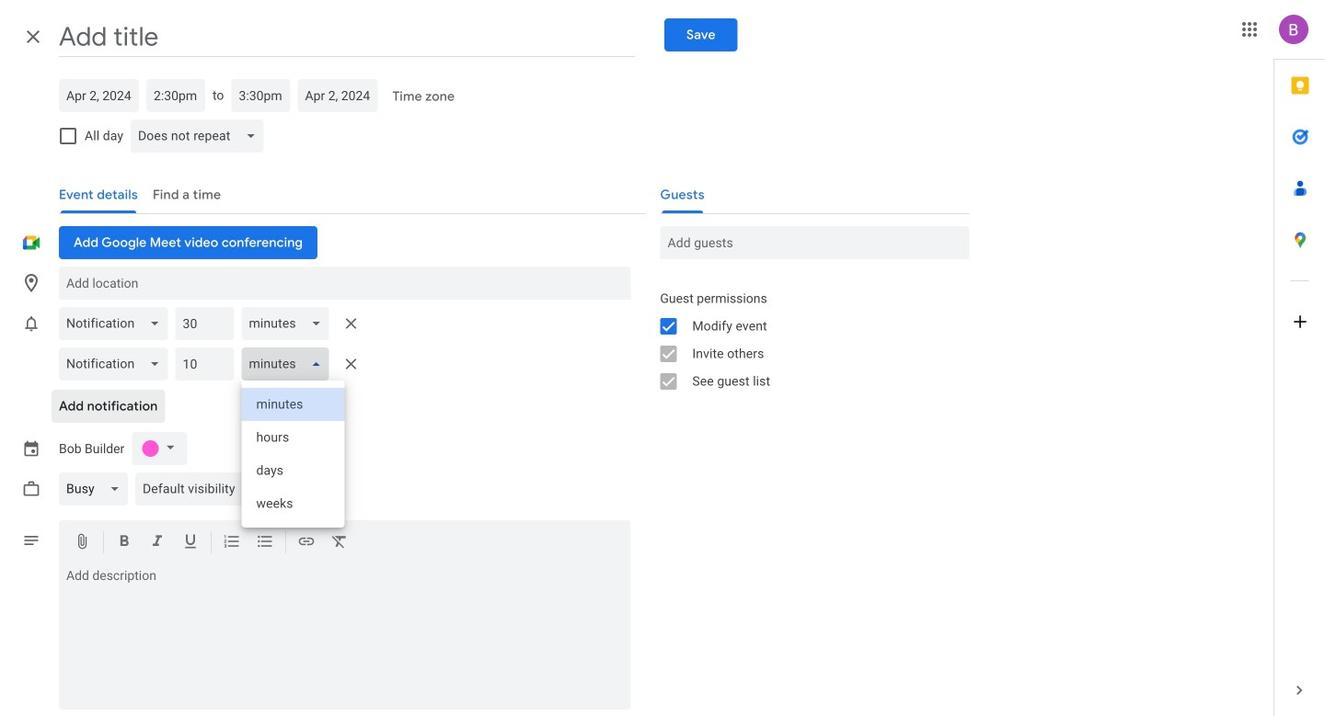 Task type: describe. For each thing, give the bounding box(es) containing it.
italic image
[[148, 533, 167, 554]]

numbered list image
[[223, 533, 241, 554]]

notifications element
[[59, 302, 366, 528]]

bold image
[[115, 533, 133, 554]]

unit of time selection list box
[[241, 381, 345, 528]]

minutes in advance for notification number field for the 10 minutes before element at left
[[183, 348, 227, 381]]

formatting options toolbar
[[59, 521, 631, 566]]

Title text field
[[59, 17, 635, 57]]

End time text field
[[239, 79, 283, 112]]

3 option from the top
[[241, 455, 345, 488]]

Start time text field
[[154, 79, 198, 112]]

underline image
[[181, 533, 200, 554]]

minutes in advance for notification number field for 30 minutes before element
[[183, 307, 227, 341]]

1 option from the top
[[241, 388, 345, 422]]



Task type: locate. For each thing, give the bounding box(es) containing it.
1 vertical spatial minutes in advance for notification number field
[[183, 348, 227, 381]]

Guests text field
[[668, 226, 962, 260]]

bulleted list image
[[256, 533, 274, 554]]

minutes in advance for notification number field inside 30 minutes before element
[[183, 307, 227, 341]]

End date text field
[[305, 79, 370, 112]]

remove formatting image
[[330, 533, 349, 554]]

2 option from the top
[[241, 422, 345, 455]]

tab list
[[1275, 60, 1325, 665]]

Add location text field
[[66, 267, 623, 300]]

Minutes in advance for notification number field
[[183, 307, 227, 341], [183, 348, 227, 381]]

2 minutes in advance for notification number field from the top
[[183, 348, 227, 381]]

insert link image
[[297, 533, 316, 554]]

group
[[645, 285, 969, 396]]

minutes in advance for notification number field inside the 10 minutes before element
[[183, 348, 227, 381]]

0 vertical spatial minutes in advance for notification number field
[[183, 307, 227, 341]]

option
[[241, 388, 345, 422], [241, 422, 345, 455], [241, 455, 345, 488], [241, 488, 345, 521]]

10 minutes before element
[[59, 342, 366, 528]]

Description text field
[[59, 569, 631, 707]]

None field
[[131, 114, 271, 158], [59, 302, 175, 346], [241, 302, 337, 346], [59, 342, 175, 387], [241, 342, 337, 387], [59, 468, 135, 512], [135, 468, 276, 512], [131, 114, 271, 158], [59, 302, 175, 346], [241, 302, 337, 346], [59, 342, 175, 387], [241, 342, 337, 387], [59, 468, 135, 512], [135, 468, 276, 512]]

1 minutes in advance for notification number field from the top
[[183, 307, 227, 341]]

Start date text field
[[66, 79, 132, 112]]

4 option from the top
[[241, 488, 345, 521]]

30 minutes before element
[[59, 302, 366, 346]]



Task type: vqa. For each thing, say whether or not it's contained in the screenshot.
30 minutes before element Minutes in advance for notification number field
yes



